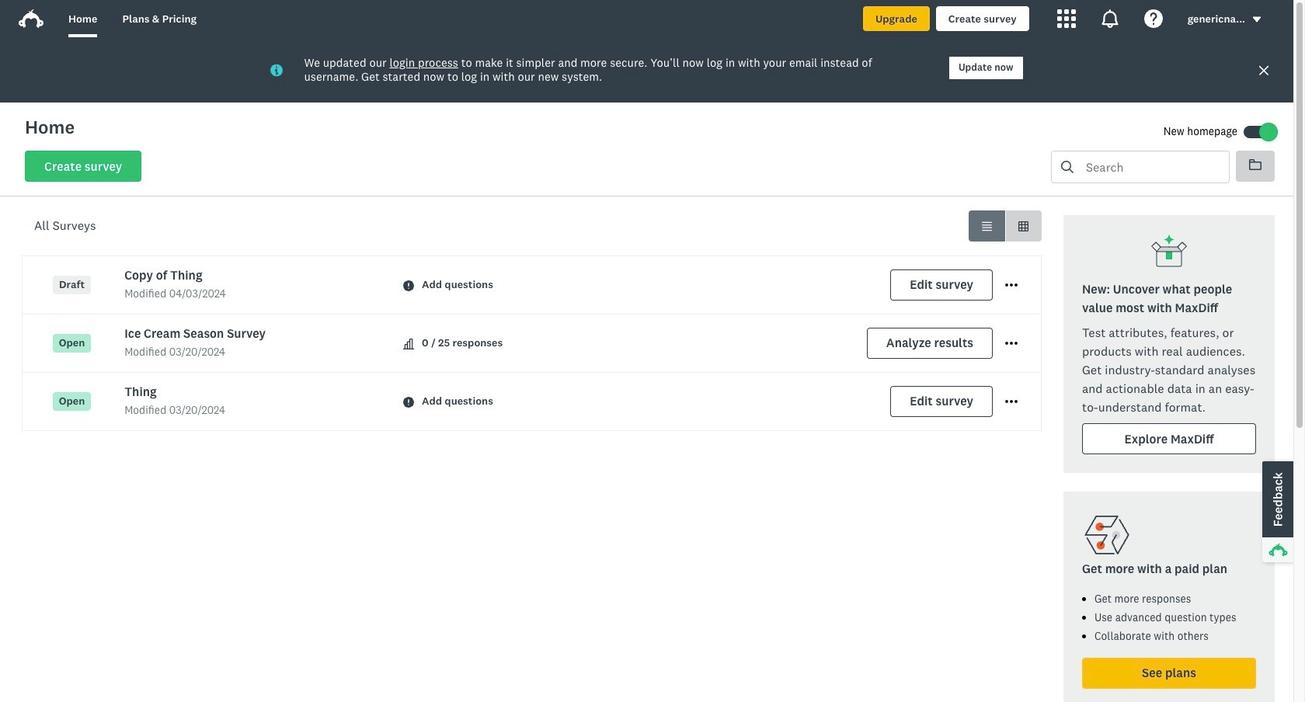 Task type: locate. For each thing, give the bounding box(es) containing it.
x image
[[1258, 64, 1270, 76]]

warning image down response count image
[[403, 397, 414, 408]]

dropdown arrow icon image
[[1252, 14, 1263, 25], [1253, 17, 1261, 22]]

notification center icon image
[[1101, 9, 1119, 28]]

products icon image
[[1057, 9, 1076, 28], [1057, 9, 1076, 28]]

open menu image
[[1005, 279, 1018, 292], [1005, 337, 1018, 350], [1005, 342, 1018, 345], [1005, 396, 1018, 408], [1005, 400, 1018, 403]]

1 vertical spatial warning image
[[403, 397, 414, 408]]

group
[[969, 211, 1042, 242]]

5 open menu image from the top
[[1005, 400, 1018, 403]]

search image
[[1061, 161, 1074, 173], [1061, 161, 1074, 173]]

warning image up response count icon
[[403, 280, 414, 291]]

brand logo image
[[19, 6, 44, 31], [19, 9, 44, 28]]

2 brand logo image from the top
[[19, 9, 44, 28]]

4 open menu image from the top
[[1005, 396, 1018, 408]]

warning image
[[403, 280, 414, 291], [403, 397, 414, 408]]

2 warning image from the top
[[403, 397, 414, 408]]

1 folders image from the top
[[1249, 158, 1262, 171]]

1 open menu image from the top
[[1005, 279, 1018, 292]]

0 vertical spatial warning image
[[403, 280, 414, 291]]

1 warning image from the top
[[403, 280, 414, 291]]

2 folders image from the top
[[1249, 159, 1262, 170]]

folders image
[[1249, 158, 1262, 171], [1249, 159, 1262, 170]]



Task type: vqa. For each thing, say whether or not it's contained in the screenshot.
telephone field
no



Task type: describe. For each thing, give the bounding box(es) containing it.
Search text field
[[1074, 152, 1229, 183]]

1 brand logo image from the top
[[19, 6, 44, 31]]

response count image
[[403, 338, 414, 349]]

response count image
[[403, 338, 414, 349]]

help icon image
[[1144, 9, 1163, 28]]

2 open menu image from the top
[[1005, 337, 1018, 350]]

3 open menu image from the top
[[1005, 342, 1018, 345]]

warning image for fifth open menu image
[[403, 397, 414, 408]]

max diff icon image
[[1151, 234, 1188, 271]]

response based pricing icon image
[[1082, 510, 1132, 560]]

warning image for open menu icon
[[403, 280, 414, 291]]

open menu image
[[1005, 284, 1018, 287]]



